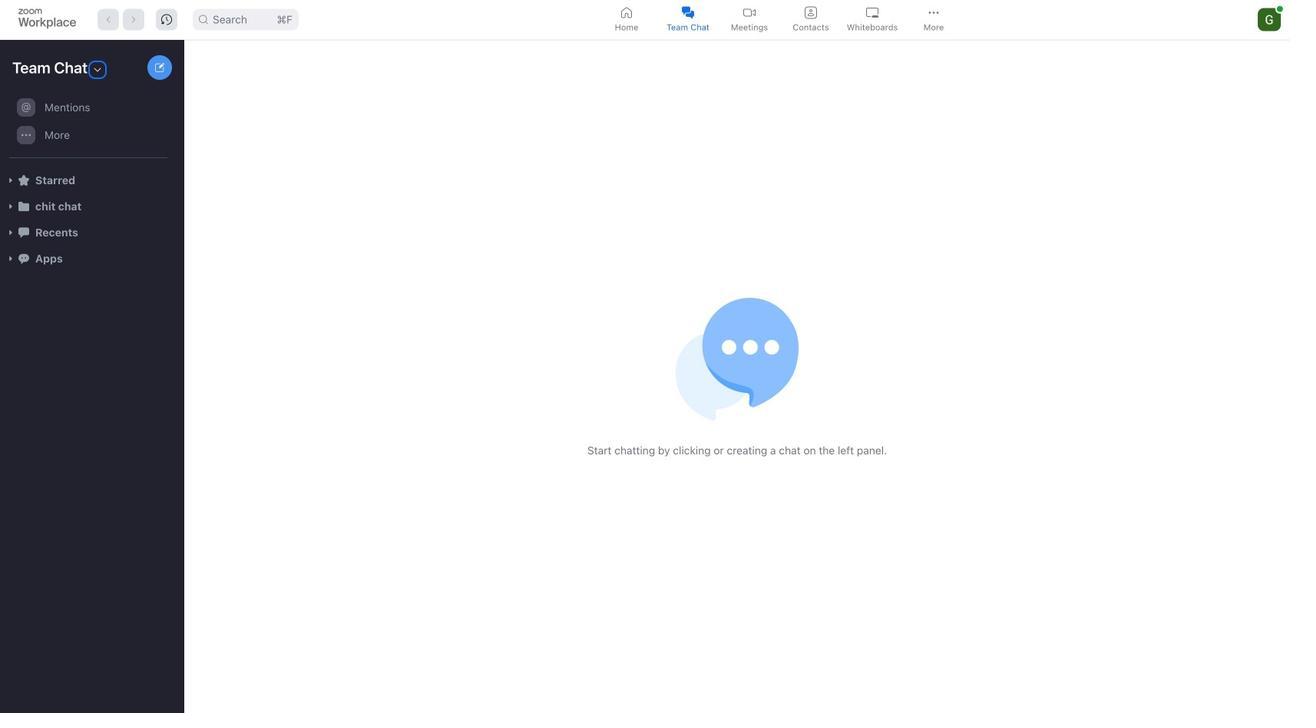 Task type: describe. For each thing, give the bounding box(es) containing it.
triangle right image for 'starred' tree item
[[6, 176, 15, 185]]

folder image
[[18, 201, 29, 212]]

apps tree item
[[6, 246, 177, 272]]

recents tree item
[[6, 220, 177, 246]]

triangle right image for recents "tree item"
[[6, 228, 15, 237]]

triangle right image for chit chat tree item
[[6, 202, 15, 211]]



Task type: locate. For each thing, give the bounding box(es) containing it.
1 vertical spatial triangle right image
[[6, 228, 15, 237]]

chevron down small image
[[91, 64, 104, 76], [91, 64, 104, 76]]

tree
[[0, 92, 181, 287]]

triangle right image
[[6, 176, 15, 185], [6, 202, 15, 211], [6, 202, 15, 211], [6, 228, 15, 237], [6, 254, 15, 263], [6, 254, 15, 263]]

triangle right image for 'starred' tree item
[[6, 176, 15, 185]]

triangle right image inside recents "tree item"
[[6, 228, 15, 237]]

triangle right image
[[6, 176, 15, 185], [6, 228, 15, 237]]

1 triangle right image from the top
[[6, 176, 15, 185]]

starred tree item
[[6, 167, 177, 194]]

2 triangle right image from the top
[[6, 228, 15, 237]]

tab list
[[598, 2, 966, 37]]

chatbot image
[[18, 253, 29, 264], [18, 253, 29, 264]]

chat image
[[18, 227, 29, 238], [18, 227, 29, 238]]

online image
[[1277, 6, 1283, 12]]

history image
[[161, 14, 172, 25], [161, 14, 172, 25]]

triangle right image inside 'starred' tree item
[[6, 176, 15, 185]]

group
[[0, 94, 177, 158]]

new image
[[155, 63, 164, 72], [155, 63, 164, 72]]

triangle right image inside recents "tree item"
[[6, 228, 15, 237]]

triangle right image for apps "tree item"
[[6, 254, 15, 263]]

folder image
[[18, 201, 29, 212]]

chit chat tree item
[[6, 194, 177, 220]]

0 vertical spatial triangle right image
[[6, 176, 15, 185]]

triangle right image for recents "tree item"
[[6, 228, 15, 237]]

magnifier image
[[199, 15, 208, 24], [199, 15, 208, 24]]

triangle right image inside 'starred' tree item
[[6, 176, 15, 185]]

star image
[[18, 175, 29, 186], [18, 175, 29, 186]]

online image
[[1277, 6, 1283, 12]]



Task type: vqa. For each thing, say whether or not it's contained in the screenshot.
File icon
no



